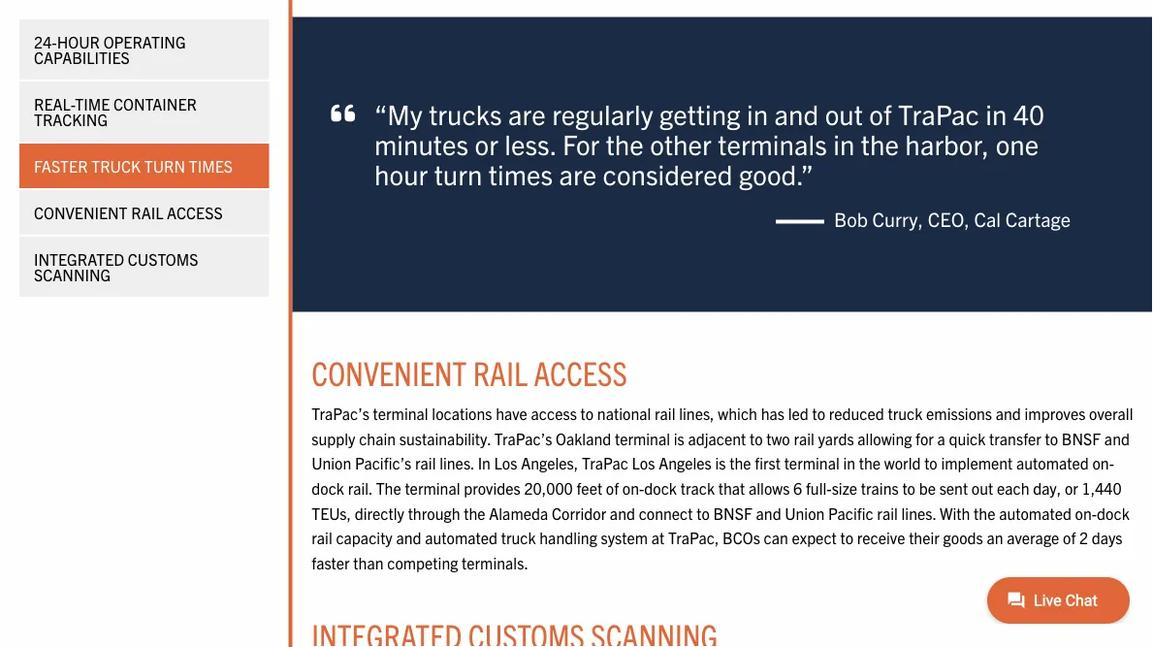 Task type: describe. For each thing, give the bounding box(es) containing it.
track
[[681, 478, 715, 498]]

0 vertical spatial lines.
[[440, 454, 474, 473]]

to up "be"
[[925, 454, 938, 473]]

chain
[[359, 429, 396, 448]]

the right for
[[606, 127, 644, 161]]

rail left lines,
[[655, 404, 676, 423]]

minutes
[[375, 127, 469, 161]]

terminal up through
[[405, 478, 460, 498]]

harbor,
[[906, 127, 990, 161]]

curry,
[[873, 207, 924, 231]]

1 vertical spatial trapac's
[[494, 429, 552, 448]]

0 horizontal spatial are
[[508, 97, 546, 131]]

with
[[940, 503, 971, 523]]

the up trains
[[859, 454, 881, 473]]

angeles
[[659, 454, 712, 473]]

has
[[761, 404, 785, 423]]

hour
[[375, 157, 428, 191]]

time
[[75, 94, 110, 114]]

0 vertical spatial on-
[[1093, 454, 1115, 473]]

0 vertical spatial convenient
[[34, 203, 128, 222]]

have
[[496, 404, 528, 423]]

implement
[[941, 454, 1013, 473]]

"my trucks are regularly getting in and out of trapac in 40 minutes or less. for the other terminals in the harbor, one hour turn times are considered good."
[[375, 97, 1045, 191]]

full-
[[806, 478, 832, 498]]

can
[[764, 528, 789, 548]]

capabilities
[[34, 48, 130, 67]]

be
[[919, 478, 936, 498]]

1 vertical spatial bnsf
[[714, 503, 753, 523]]

trapac's terminal locations have access to national rail lines, which has led to reduced truck emissions and improves overall supply chain sustainability. trapac's oakland terminal is adjacent to two rail yards allowing for a quick transfer to bnsf and union pacific's rail lines. in los angeles, trapac los angeles is the first terminal in the world to implement automated on- dock rail. the terminal provides 20,000 feet of on-dock track that allows 6 full-size trains to be sent out each day, or 1,440 teus, directly through the alameda corridor and connect to bnsf and union pacific rail lines. with the automated on-dock rail capacity and automated truck handling system at trapac, bcos can expect to receive their goods an average of 2 days faster than competing terminals.
[[312, 404, 1134, 572]]

for
[[916, 429, 934, 448]]

connect
[[639, 503, 693, 523]]

1 vertical spatial lines.
[[902, 503, 937, 523]]

out inside "my trucks are regularly getting in and out of trapac in 40 minutes or less. for the other terminals in the harbor, one hour turn times are considered good."
[[825, 97, 863, 131]]

world
[[885, 454, 921, 473]]

that
[[719, 478, 745, 498]]

solid image
[[331, 99, 355, 127]]

supply
[[312, 429, 356, 448]]

2 vertical spatial automated
[[425, 528, 498, 548]]

24-
[[34, 32, 57, 51]]

bcos
[[723, 528, 760, 548]]

1 horizontal spatial rail
[[473, 351, 528, 393]]

faster
[[312, 553, 350, 572]]

24-hour operating capabilities
[[34, 32, 186, 67]]

1 vertical spatial convenient
[[312, 351, 467, 393]]

ceo,
[[928, 207, 970, 231]]

2 vertical spatial on-
[[1076, 503, 1097, 523]]

allows
[[749, 478, 790, 498]]

for
[[563, 127, 600, 161]]

adjacent
[[688, 429, 746, 448]]

scanning
[[34, 265, 111, 284]]

real-
[[34, 94, 75, 114]]

which
[[718, 404, 758, 423]]

40
[[1014, 97, 1045, 131]]

1 vertical spatial of
[[606, 478, 619, 498]]

2
[[1080, 528, 1089, 548]]

to right led
[[812, 404, 826, 423]]

emissions
[[927, 404, 993, 423]]

trucks
[[429, 97, 502, 131]]

tracking
[[34, 110, 108, 129]]

national
[[597, 404, 651, 423]]

terminal down national
[[615, 429, 670, 448]]

overall
[[1090, 404, 1134, 423]]

rail down sustainability.
[[415, 454, 436, 473]]

terminal up chain
[[373, 404, 429, 423]]

yards
[[818, 429, 854, 448]]

led
[[788, 404, 809, 423]]

in right getting
[[747, 97, 769, 131]]

real-time container tracking link
[[19, 81, 269, 142]]

day,
[[1033, 478, 1062, 498]]

one
[[996, 127, 1039, 161]]

1 horizontal spatial truck
[[888, 404, 923, 423]]

container
[[114, 94, 197, 114]]

size
[[832, 478, 858, 498]]

0 vertical spatial automated
[[1017, 454, 1089, 473]]

to down the improves
[[1045, 429, 1059, 448]]

receive
[[857, 528, 906, 548]]

1 vertical spatial convenient rail access
[[312, 351, 628, 393]]

the up that
[[730, 454, 751, 473]]

1 vertical spatial on-
[[623, 478, 644, 498]]

2 los from the left
[[632, 454, 655, 473]]

first
[[755, 454, 781, 473]]

rail inside convenient rail access link
[[131, 203, 163, 222]]

two
[[767, 429, 790, 448]]

sent
[[940, 478, 968, 498]]

2 horizontal spatial of
[[1063, 528, 1076, 548]]

through
[[408, 503, 460, 523]]

goods
[[944, 528, 983, 548]]

terminals
[[718, 127, 827, 161]]

and up system in the bottom right of the page
[[610, 503, 635, 523]]

1 horizontal spatial dock
[[644, 478, 677, 498]]

20,000
[[524, 478, 573, 498]]

the up the an
[[974, 503, 996, 523]]

and down allows
[[756, 503, 782, 523]]



Task type: vqa. For each thing, say whether or not it's contained in the screenshot.
pickup inside As Soon As A Container Is Unloaded From A Vessel, Its Container Number Is Scanned Into The Electronic Document Interchange. From There, The Shipper Is Able To Check Its Pickup Status Directly With The Terminal. In Our Fully Automated Terminal, The Container Can Be Ready For Pick Up By Truck Within 15 Minutes From Being Unloaded.
no



Task type: locate. For each thing, give the bounding box(es) containing it.
0 horizontal spatial of
[[606, 478, 619, 498]]

feet
[[577, 478, 603, 498]]

the down the provides
[[464, 503, 486, 523]]

in right terminals
[[834, 127, 855, 161]]

1 vertical spatial is
[[715, 454, 726, 473]]

than
[[353, 553, 384, 572]]

automated up 'day,'
[[1017, 454, 1089, 473]]

1 vertical spatial access
[[534, 351, 628, 393]]

0 vertical spatial access
[[167, 203, 223, 222]]

bnsf down the improves
[[1062, 429, 1101, 448]]

0 horizontal spatial los
[[494, 454, 518, 473]]

1 horizontal spatial convenient
[[312, 351, 467, 393]]

rail.
[[348, 478, 373, 498]]

1 horizontal spatial out
[[972, 478, 994, 498]]

faster truck turn times link
[[19, 144, 269, 188]]

1 horizontal spatial bnsf
[[1062, 429, 1101, 448]]

integrated customs scanning link
[[19, 237, 269, 297]]

rail up receive
[[877, 503, 898, 523]]

1 vertical spatial rail
[[473, 351, 528, 393]]

or inside "my trucks are regularly getting in and out of trapac in 40 minutes or less. for the other terminals in the harbor, one hour turn times are considered good."
[[475, 127, 499, 161]]

allowing
[[858, 429, 912, 448]]

1 horizontal spatial union
[[785, 503, 825, 523]]

and up competing
[[396, 528, 422, 548]]

convenient up integrated
[[34, 203, 128, 222]]

to up oakland
[[581, 404, 594, 423]]

of inside "my trucks are regularly getting in and out of trapac in 40 minutes or less. for the other terminals in the harbor, one hour turn times are considered good."
[[870, 97, 892, 131]]

union down 6
[[785, 503, 825, 523]]

0 vertical spatial truck
[[888, 404, 923, 423]]

getting
[[660, 97, 741, 131]]

bob curry, ceo, cal cartage
[[834, 207, 1071, 231]]

convenient rail access inside convenient rail access link
[[34, 203, 223, 222]]

provides
[[464, 478, 521, 498]]

in
[[747, 97, 769, 131], [986, 97, 1007, 131], [834, 127, 855, 161], [843, 454, 856, 473]]

dock up connect
[[644, 478, 677, 498]]

are
[[508, 97, 546, 131], [559, 157, 597, 191]]

1 horizontal spatial lines.
[[902, 503, 937, 523]]

to down pacific
[[841, 528, 854, 548]]

faster truck turn times
[[34, 156, 233, 176]]

and
[[775, 97, 819, 131], [996, 404, 1021, 423], [1105, 429, 1130, 448], [610, 503, 635, 523], [756, 503, 782, 523], [396, 528, 422, 548]]

0 vertical spatial union
[[312, 454, 352, 473]]

0 vertical spatial or
[[475, 127, 499, 161]]

of right feet on the bottom
[[606, 478, 619, 498]]

convenient rail access
[[34, 203, 223, 222], [312, 351, 628, 393]]

trapac inside "my trucks are regularly getting in and out of trapac in 40 minutes or less. for the other terminals in the harbor, one hour turn times are considered good."
[[898, 97, 980, 131]]

pacific's
[[355, 454, 412, 473]]

1 vertical spatial automated
[[999, 503, 1072, 523]]

at
[[652, 528, 665, 548]]

times
[[189, 156, 233, 176]]

out inside trapac's terminal locations have access to national rail lines, which has led to reduced truck emissions and improves overall supply chain sustainability. trapac's oakland terminal is adjacent to two rail yards allowing for a quick transfer to bnsf and union pacific's rail lines. in los angeles, trapac los angeles is the first terminal in the world to implement automated on- dock rail. the terminal provides 20,000 feet of on-dock track that allows 6 full-size trains to be sent out each day, or 1,440 teus, directly through the alameda corridor and connect to bnsf and union pacific rail lines. with the automated on-dock rail capacity and automated truck handling system at trapac, bcos can expect to receive their goods an average of 2 days faster than competing terminals.
[[972, 478, 994, 498]]

cartage
[[1006, 207, 1071, 231]]

1 vertical spatial union
[[785, 503, 825, 523]]

in up 'size'
[[843, 454, 856, 473]]

an
[[987, 528, 1004, 548]]

1 horizontal spatial is
[[715, 454, 726, 473]]

integrated customs scanning
[[34, 249, 198, 284]]

the left harbor,
[[861, 127, 899, 161]]

0 horizontal spatial is
[[674, 429, 685, 448]]

0 vertical spatial of
[[870, 97, 892, 131]]

union down supply
[[312, 454, 352, 473]]

1 vertical spatial out
[[972, 478, 994, 498]]

on- up 2 on the right bottom of page
[[1076, 503, 1097, 523]]

in inside trapac's terminal locations have access to national rail lines, which has led to reduced truck emissions and improves overall supply chain sustainability. trapac's oakland terminal is adjacent to two rail yards allowing for a quick transfer to bnsf and union pacific's rail lines. in los angeles, trapac los angeles is the first terminal in the world to implement automated on- dock rail. the terminal provides 20,000 feet of on-dock track that allows 6 full-size trains to be sent out each day, or 1,440 teus, directly through the alameda corridor and connect to bnsf and union pacific rail lines. with the automated on-dock rail capacity and automated truck handling system at trapac, bcos can expect to receive their goods an average of 2 days faster than competing terminals.
[[843, 454, 856, 473]]

0 horizontal spatial truck
[[501, 528, 536, 548]]

customs
[[128, 249, 198, 269]]

24-hour operating capabilities link
[[19, 19, 269, 80]]

convenient up chain
[[312, 351, 467, 393]]

automated up average
[[999, 503, 1072, 523]]

or right 'day,'
[[1065, 478, 1079, 498]]

access down times
[[167, 203, 223, 222]]

other
[[650, 127, 712, 161]]

angeles,
[[521, 454, 579, 473]]

los left angeles
[[632, 454, 655, 473]]

capacity
[[336, 528, 393, 548]]

trapac,
[[668, 528, 719, 548]]

on-
[[1093, 454, 1115, 473], [623, 478, 644, 498], [1076, 503, 1097, 523]]

0 horizontal spatial trapac's
[[312, 404, 370, 423]]

real-time container tracking
[[34, 94, 197, 129]]

to left two
[[750, 429, 763, 448]]

1 vertical spatial or
[[1065, 478, 1079, 498]]

0 vertical spatial is
[[674, 429, 685, 448]]

are up times
[[508, 97, 546, 131]]

days
[[1092, 528, 1123, 548]]

1 vertical spatial truck
[[501, 528, 536, 548]]

improves
[[1025, 404, 1086, 423]]

in
[[478, 454, 491, 473]]

1 horizontal spatial los
[[632, 454, 655, 473]]

trapac
[[898, 97, 980, 131], [582, 454, 629, 473]]

is down adjacent
[[715, 454, 726, 473]]

a
[[938, 429, 946, 448]]

1 horizontal spatial of
[[870, 97, 892, 131]]

1 horizontal spatial are
[[559, 157, 597, 191]]

1 horizontal spatial trapac
[[898, 97, 980, 131]]

0 horizontal spatial convenient
[[34, 203, 128, 222]]

to down track on the bottom of page
[[697, 503, 710, 523]]

system
[[601, 528, 648, 548]]

2 vertical spatial of
[[1063, 528, 1076, 548]]

trapac up feet on the bottom
[[582, 454, 629, 473]]

on- up 1,440
[[1093, 454, 1115, 473]]

1 vertical spatial are
[[559, 157, 597, 191]]

and up good."
[[775, 97, 819, 131]]

to left "be"
[[903, 478, 916, 498]]

1 horizontal spatial or
[[1065, 478, 1079, 498]]

transfer
[[990, 429, 1042, 448]]

0 vertical spatial trapac's
[[312, 404, 370, 423]]

expect
[[792, 528, 837, 548]]

0 vertical spatial trapac
[[898, 97, 980, 131]]

on- up connect
[[623, 478, 644, 498]]

0 vertical spatial bnsf
[[1062, 429, 1101, 448]]

access up access
[[534, 351, 628, 393]]

faster
[[34, 156, 88, 176]]

their
[[909, 528, 940, 548]]

trapac's up supply
[[312, 404, 370, 423]]

alameda
[[489, 503, 548, 523]]

rail
[[131, 203, 163, 222], [473, 351, 528, 393]]

of left 2 on the right bottom of page
[[1063, 528, 1076, 548]]

los right in
[[494, 454, 518, 473]]

sustainability.
[[399, 429, 491, 448]]

pacific
[[829, 503, 874, 523]]

0 vertical spatial convenient rail access
[[34, 203, 223, 222]]

each
[[997, 478, 1030, 498]]

0 horizontal spatial lines.
[[440, 454, 474, 473]]

trapac left one
[[898, 97, 980, 131]]

trapac's
[[312, 404, 370, 423], [494, 429, 552, 448]]

trapac inside trapac's terminal locations have access to national rail lines, which has led to reduced truck emissions and improves overall supply chain sustainability. trapac's oakland terminal is adjacent to two rail yards allowing for a quick transfer to bnsf and union pacific's rail lines. in los angeles, trapac los angeles is the first terminal in the world to implement automated on- dock rail. the terminal provides 20,000 feet of on-dock track that allows 6 full-size trains to be sent out each day, or 1,440 teus, directly through the alameda corridor and connect to bnsf and union pacific rail lines. with the automated on-dock rail capacity and automated truck handling system at trapac, bcos can expect to receive their goods an average of 2 days faster than competing terminals.
[[582, 454, 629, 473]]

corridor
[[552, 503, 607, 523]]

rail up have
[[473, 351, 528, 393]]

0 vertical spatial rail
[[131, 203, 163, 222]]

1 horizontal spatial convenient rail access
[[312, 351, 628, 393]]

and inside "my trucks are regularly getting in and out of trapac in 40 minutes or less. for the other terminals in the harbor, one hour turn times are considered good."
[[775, 97, 819, 131]]

locations
[[432, 404, 492, 423]]

truck up for
[[888, 404, 923, 423]]

0 vertical spatial are
[[508, 97, 546, 131]]

automated down through
[[425, 528, 498, 548]]

average
[[1007, 528, 1060, 548]]

is up angeles
[[674, 429, 685, 448]]

0 vertical spatial out
[[825, 97, 863, 131]]

0 horizontal spatial access
[[167, 203, 223, 222]]

bob
[[834, 207, 868, 231]]

truck
[[91, 156, 141, 176]]

0 horizontal spatial dock
[[312, 478, 344, 498]]

of left harbor,
[[870, 97, 892, 131]]

times
[[489, 157, 553, 191]]

reduced
[[829, 404, 885, 423]]

considered
[[603, 157, 733, 191]]

hour
[[57, 32, 100, 51]]

lines. left in
[[440, 454, 474, 473]]

or left less.
[[475, 127, 499, 161]]

trapac's down have
[[494, 429, 552, 448]]

1 los from the left
[[494, 454, 518, 473]]

automated
[[1017, 454, 1089, 473], [999, 503, 1072, 523], [425, 528, 498, 548]]

convenient rail access link
[[19, 190, 269, 235]]

handling
[[540, 528, 597, 548]]

regularly
[[552, 97, 653, 131]]

0 horizontal spatial union
[[312, 454, 352, 473]]

terminal up full-
[[785, 454, 840, 473]]

dock
[[312, 478, 344, 498], [644, 478, 677, 498], [1097, 503, 1130, 523]]

0 horizontal spatial or
[[475, 127, 499, 161]]

truck down alameda
[[501, 528, 536, 548]]

1 vertical spatial trapac
[[582, 454, 629, 473]]

6
[[794, 478, 803, 498]]

are right less.
[[559, 157, 597, 191]]

oakland
[[556, 429, 611, 448]]

convenient rail access up locations
[[312, 351, 628, 393]]

cal
[[974, 207, 1001, 231]]

lines,
[[679, 404, 715, 423]]

turn
[[434, 157, 483, 191]]

less.
[[505, 127, 556, 161]]

or inside trapac's terminal locations have access to national rail lines, which has led to reduced truck emissions and improves overall supply chain sustainability. trapac's oakland terminal is adjacent to two rail yards allowing for a quick transfer to bnsf and union pacific's rail lines. in los angeles, trapac los angeles is the first terminal in the world to implement automated on- dock rail. the terminal provides 20,000 feet of on-dock track that allows 6 full-size trains to be sent out each day, or 1,440 teus, directly through the alameda corridor and connect to bnsf and union pacific rail lines. with the automated on-dock rail capacity and automated truck handling system at trapac, bcos can expect to receive their goods an average of 2 days faster than competing terminals.
[[1065, 478, 1079, 498]]

1,440
[[1082, 478, 1122, 498]]

rail up 'faster'
[[312, 528, 332, 548]]

in left 40
[[986, 97, 1007, 131]]

rail down led
[[794, 429, 815, 448]]

0 horizontal spatial convenient rail access
[[34, 203, 223, 222]]

rail
[[655, 404, 676, 423], [794, 429, 815, 448], [415, 454, 436, 473], [877, 503, 898, 523], [312, 528, 332, 548]]

turn
[[144, 156, 185, 176]]

teus,
[[312, 503, 351, 523]]

lines. up their
[[902, 503, 937, 523]]

0 horizontal spatial out
[[825, 97, 863, 131]]

0 horizontal spatial bnsf
[[714, 503, 753, 523]]

and down overall
[[1105, 429, 1130, 448]]

convenient rail access down faster truck turn times on the top of the page
[[34, 203, 223, 222]]

good."
[[739, 157, 814, 191]]

directly
[[355, 503, 405, 523]]

0 horizontal spatial trapac
[[582, 454, 629, 473]]

quick
[[949, 429, 986, 448]]

2 horizontal spatial dock
[[1097, 503, 1130, 523]]

dock up teus,
[[312, 478, 344, 498]]

union
[[312, 454, 352, 473], [785, 503, 825, 523]]

1 horizontal spatial access
[[534, 351, 628, 393]]

rail down faster truck turn times link
[[131, 203, 163, 222]]

of
[[870, 97, 892, 131], [606, 478, 619, 498], [1063, 528, 1076, 548]]

and up transfer
[[996, 404, 1021, 423]]

operating
[[103, 32, 186, 51]]

dock up days
[[1097, 503, 1130, 523]]

0 horizontal spatial rail
[[131, 203, 163, 222]]

1 horizontal spatial trapac's
[[494, 429, 552, 448]]

bnsf down that
[[714, 503, 753, 523]]



